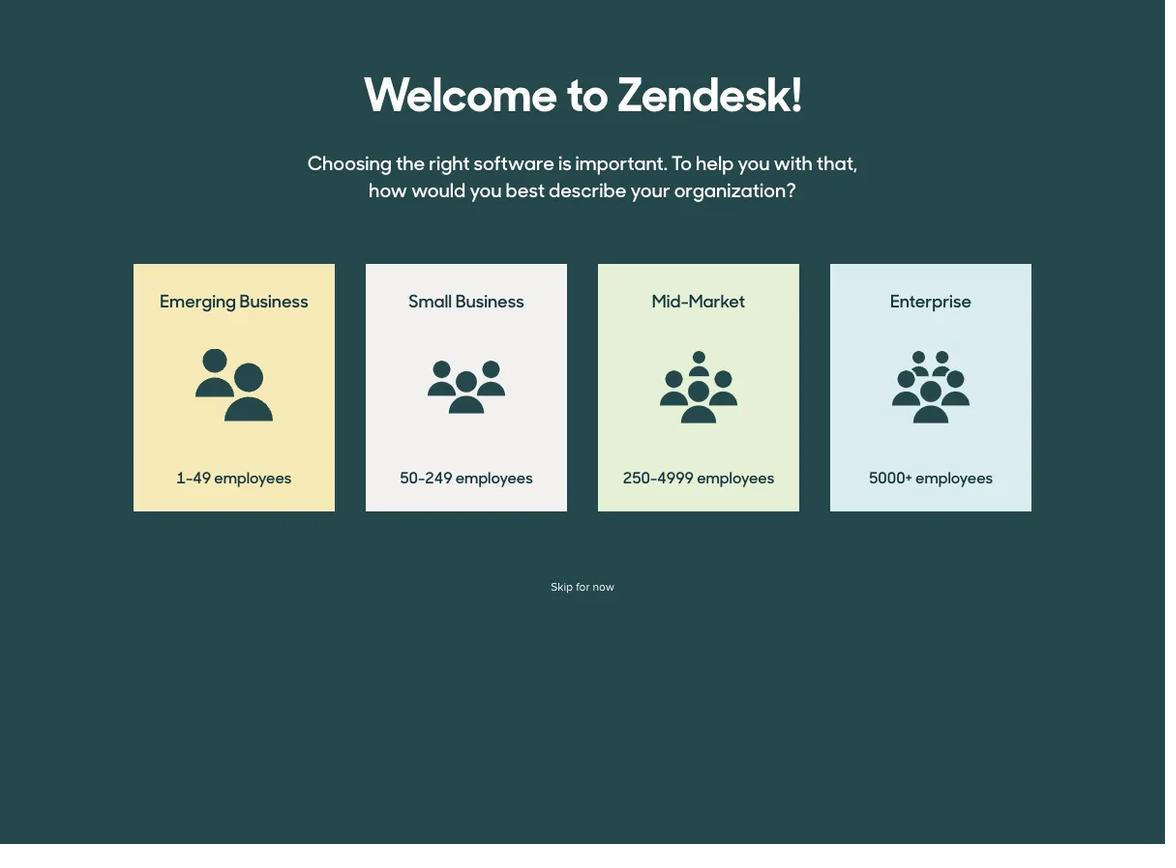 Task type: describe. For each thing, give the bounding box(es) containing it.
skip
[[551, 580, 573, 594]]

5000+
[[869, 466, 912, 488]]

would
[[411, 175, 466, 202]]

1 horizontal spatial you
[[738, 148, 770, 175]]

enterprise
[[890, 287, 972, 312]]

employees for small business
[[456, 466, 533, 488]]

smb image
[[428, 361, 505, 414]]

4999
[[657, 466, 694, 488]]

small business
[[409, 287, 524, 312]]

emerging
[[160, 287, 236, 312]]

5000+ employees
[[869, 466, 993, 488]]

mid-
[[652, 287, 689, 312]]

how
[[369, 175, 407, 202]]

0 horizontal spatial you
[[470, 175, 502, 202]]

small
[[409, 287, 452, 312]]

enterprise image
[[892, 351, 970, 424]]

is
[[558, 148, 572, 175]]

1-49 employees
[[177, 466, 292, 488]]

250-
[[623, 466, 657, 488]]

business for small business
[[456, 287, 524, 312]]

that,
[[817, 148, 858, 175]]

to
[[671, 148, 692, 175]]

skip for now link
[[551, 580, 614, 594]]

mid-market
[[652, 287, 745, 312]]

welcome
[[363, 56, 558, 124]]

49
[[193, 466, 211, 488]]

market
[[689, 287, 745, 312]]

right
[[429, 148, 470, 175]]

best
[[506, 175, 545, 202]]

249
[[425, 466, 452, 488]]

skip for now
[[551, 580, 614, 594]]

emerging business
[[160, 287, 308, 312]]

now
[[593, 580, 614, 594]]

software
[[474, 148, 555, 175]]

for
[[576, 580, 590, 594]]



Task type: locate. For each thing, give the bounding box(es) containing it.
employees
[[456, 466, 533, 488], [697, 466, 774, 488], [916, 466, 993, 488], [214, 466, 292, 488]]

important.
[[575, 148, 668, 175]]

choosing
[[308, 148, 392, 175]]

zendesk!
[[617, 56, 802, 124]]

1 horizontal spatial business
[[456, 287, 524, 312]]

employees for mid-market
[[697, 466, 774, 488]]

50-
[[400, 466, 425, 488]]

3 employees from the left
[[916, 466, 993, 488]]

employees right 5000+
[[916, 466, 993, 488]]

business
[[240, 287, 308, 312], [456, 287, 524, 312]]

50-249 employees
[[400, 466, 533, 488]]

250-4999 employees
[[623, 466, 774, 488]]

you
[[738, 148, 770, 175], [470, 175, 502, 202]]

you left best
[[470, 175, 502, 202]]

you right help
[[738, 148, 770, 175]]

the
[[396, 148, 425, 175]]

1 employees from the left
[[456, 466, 533, 488]]

employees right 49
[[214, 466, 292, 488]]

mid market image
[[660, 351, 737, 424]]

employees right 249
[[456, 466, 533, 488]]

4 employees from the left
[[214, 466, 292, 488]]

1-
[[177, 466, 193, 488]]

2 employees from the left
[[697, 466, 774, 488]]

business for emerging business
[[240, 287, 308, 312]]

with
[[774, 148, 813, 175]]

your
[[630, 175, 670, 202]]

welcome to zendesk!
[[363, 56, 802, 124]]

business right emerging
[[240, 287, 308, 312]]

employees for emerging business
[[214, 466, 292, 488]]

2 business from the left
[[456, 287, 524, 312]]

describe
[[549, 175, 627, 202]]

employees right 4999
[[697, 466, 774, 488]]

business right small
[[456, 287, 524, 312]]

esmb image
[[195, 349, 273, 426]]

0 horizontal spatial business
[[240, 287, 308, 312]]

organization?
[[674, 175, 796, 202]]

1 business from the left
[[240, 287, 308, 312]]

help
[[696, 148, 734, 175]]

choosing the right software is important. to help you with that, how would you best describe your organization?
[[308, 148, 858, 202]]

to
[[566, 56, 609, 124]]



Task type: vqa. For each thing, say whether or not it's contained in the screenshot.
BEST
yes



